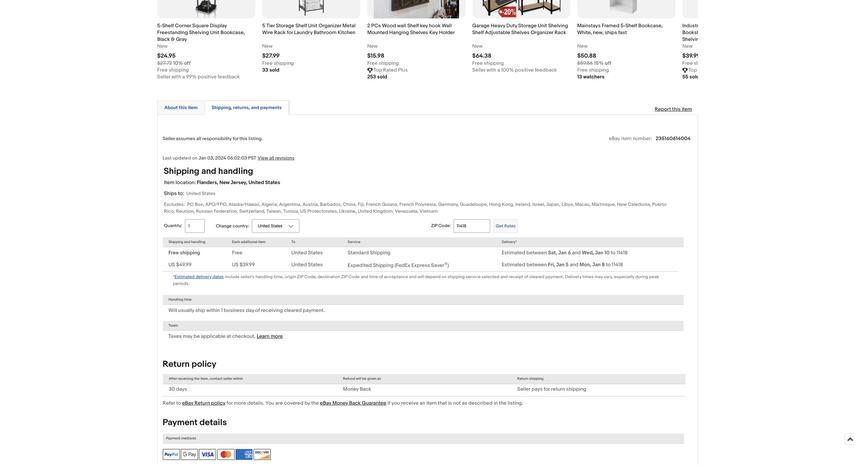 Task type: locate. For each thing, give the bounding box(es) containing it.
0 vertical spatial on
[[192, 155, 198, 161]]

0 horizontal spatial time
[[184, 298, 192, 302]]

1 taxes from the top
[[168, 324, 178, 328]]

0 vertical spatial all
[[196, 136, 201, 142]]

1 5- from the left
[[157, 22, 162, 29]]

1 rated from the left
[[383, 67, 397, 73]]

5 left the tier
[[262, 22, 265, 29]]

2 horizontal spatial storage
[[707, 29, 725, 36]]

be left given
[[362, 377, 366, 381]]

united states up code,
[[291, 262, 323, 268]]

2 horizontal spatial sold
[[690, 74, 700, 80]]

plus inside text field
[[398, 67, 408, 73]]

0 horizontal spatial 6
[[568, 250, 571, 256]]

this up 06:02:03
[[239, 136, 247, 142]]

0 vertical spatial 11418
[[617, 250, 628, 256]]

will right refund at the left bottom of page
[[356, 377, 361, 381]]

New text field
[[367, 43, 378, 50], [472, 43, 483, 50]]

1 horizontal spatial all
[[269, 155, 274, 161]]

item for each additional item
[[258, 240, 266, 244]]

and left receipt
[[500, 274, 508, 280]]

this
[[179, 105, 187, 110], [672, 106, 681, 113], [239, 136, 247, 142]]

plus down industrial 4-6 shelf wood bookcase bookshelf storage display rack book shelving new $39.99 free shipping
[[713, 67, 723, 73]]

new text field for $64.38
[[472, 43, 483, 50]]

Free shipping text field
[[262, 60, 294, 67], [472, 60, 504, 67], [682, 60, 714, 67], [157, 67, 189, 74]]

2 horizontal spatial ebay
[[609, 135, 620, 142]]

2 horizontal spatial rack
[[744, 29, 756, 36]]

0 vertical spatial as
[[377, 377, 381, 381]]

shipping down 10%
[[169, 67, 189, 73]]

0 horizontal spatial rated
[[383, 67, 397, 73]]

free up us $49.99
[[168, 250, 179, 256]]

0 horizontal spatial with
[[172, 74, 181, 80]]

Quantity: text field
[[185, 219, 205, 233]]

2 french from the left
[[399, 202, 414, 207]]

1 horizontal spatial $39.99
[[682, 52, 700, 59]]

none text field containing $27.72
[[157, 60, 191, 67]]

organizer inside garage heavy duty storage unit shelving shelf adjustable shelves organizer rack
[[531, 29, 553, 36]]

2 horizontal spatial us
[[300, 208, 306, 214]]

more
[[271, 334, 283, 340], [234, 400, 246, 407]]

0 horizontal spatial 5-
[[157, 22, 162, 29]]

display inside 5-shelf corner square display freestanding shelving unit bookcase, black & gray new $24.95 $27.72 10% off free shipping seller with a 99% positive feedback
[[210, 22, 227, 29]]

top rated plus for $39.99
[[688, 67, 723, 73]]

pst
[[248, 155, 256, 161]]

martinique,
[[592, 202, 616, 207]]

this right about
[[179, 105, 187, 110]]

item left 'number:'
[[621, 135, 632, 142]]

1 horizontal spatial a
[[497, 67, 500, 73]]

1 horizontal spatial handling
[[218, 166, 253, 177]]

seller inside 5-shelf corner square display freestanding shelving unit bookcase, black & gray new $24.95 $27.72 10% off free shipping seller with a 99% positive feedback
[[157, 74, 170, 80]]

2 shelves from the left
[[511, 29, 530, 36]]

of left 'acceptance'
[[379, 274, 383, 280]]

0 horizontal spatial new text field
[[367, 43, 378, 50]]

2 horizontal spatial zip
[[431, 223, 437, 229]]

tab list containing about this item
[[157, 99, 698, 115]]

1 horizontal spatial with
[[487, 67, 496, 73]]

estimated up periods.
[[174, 274, 195, 280]]

2 between from the top
[[526, 262, 547, 268]]

tab list
[[157, 99, 698, 115]]

shipping down the )
[[448, 274, 465, 280]]

1 horizontal spatial cleared
[[529, 274, 544, 280]]

$39.99 up top rated plus text box
[[682, 52, 700, 59]]

receiving right 'day'
[[261, 308, 283, 314]]

rated up 253 sold
[[383, 67, 397, 73]]

ebay
[[609, 135, 620, 142], [182, 400, 193, 407], [320, 400, 331, 407]]

standard shipping
[[348, 250, 390, 256]]

1 horizontal spatial sold
[[377, 74, 387, 80]]

storage inside garage heavy duty storage unit shelving shelf adjustable shelves organizer rack
[[518, 22, 537, 29]]

money
[[343, 386, 359, 393], [332, 400, 348, 407]]

2 top rated plus from the left
[[688, 67, 723, 73]]

0 horizontal spatial top rated plus
[[373, 67, 408, 73]]

feedback inside new $64.38 free shipping seller with a 100% positive feedback
[[535, 67, 557, 73]]

top inside text box
[[688, 67, 697, 73]]

free down $59.86
[[577, 67, 588, 73]]

0 vertical spatial policy
[[192, 360, 216, 370]]

2 horizontal spatial shelving
[[682, 36, 702, 43]]

2 wood from the left
[[727, 22, 741, 29]]

new left caledonia,
[[617, 202, 627, 207]]

learn more link
[[257, 334, 283, 340]]

None text field
[[577, 60, 611, 67]]

united states for free
[[291, 250, 323, 256]]

new up $64.38
[[472, 43, 483, 49]]

ebay right by
[[320, 400, 331, 407]]

sold for $39.99
[[690, 74, 700, 80]]

this inside about this item button
[[179, 105, 187, 110]]

2 new text field from the left
[[472, 43, 483, 50]]

shelf up freestanding
[[162, 22, 174, 29]]

handling down quantity: text field
[[191, 240, 205, 244]]

periods.
[[173, 281, 189, 287]]

0 horizontal spatial within
[[206, 308, 220, 314]]

assumes
[[176, 136, 195, 142]]

0 vertical spatial back
[[360, 386, 371, 393]]

0 horizontal spatial be
[[194, 334, 200, 340]]

2 plus from the left
[[713, 67, 723, 73]]

3 new text field from the left
[[577, 43, 588, 50]]

us inside po box, apo/fpo, alaska/hawaii, algeria, argentina, austria, barbados, china, fiji, french guiana, french polynesia, germany, guadeloupe, hong kong, ireland, israel, japan, libya, macau, martinique, new caledonia, puerto rico, reunion, russian federation, switzerland, taiwan, tunisia, us protectorates, ukraine, united kingdom, venezuela, vietnam
[[300, 208, 306, 214]]

shelf up the fast
[[626, 22, 637, 29]]

to:
[[178, 190, 184, 197]]

positive inside new $64.38 free shipping seller with a 100% positive feedback
[[515, 67, 534, 73]]

be
[[194, 334, 200, 340], [362, 377, 366, 381]]

new text field for $15.98
[[367, 43, 378, 50]]

within right 'seller'
[[233, 377, 243, 381]]

by
[[305, 400, 310, 407]]

watchers
[[583, 74, 604, 80]]

us up *
[[168, 262, 175, 268]]

shelf left key
[[407, 22, 419, 29]]

1 vertical spatial between
[[526, 262, 547, 268]]

new text field for $24.95
[[157, 43, 168, 50]]

shelf inside industrial 4-6 shelf wood bookcase bookshelf storage display rack book shelving new $39.99 free shipping
[[714, 22, 726, 29]]

1 horizontal spatial shelves
[[511, 29, 530, 36]]

display
[[210, 22, 227, 29], [726, 29, 743, 36]]

united down fiji,
[[358, 208, 372, 214]]

seller
[[223, 377, 232, 381]]

1 shelves from the left
[[410, 29, 428, 36]]

tunisia,
[[283, 208, 299, 214]]

estimated
[[502, 250, 525, 256], [502, 262, 525, 268], [174, 274, 195, 280]]

1 off from the left
[[184, 60, 191, 66]]

0 horizontal spatial free shipping text field
[[367, 60, 399, 67]]

55
[[682, 74, 688, 80]]

the right by
[[311, 400, 319, 407]]

1 vertical spatial positive
[[198, 74, 216, 80]]

plus inside text box
[[713, 67, 723, 73]]

1 horizontal spatial top rated plus
[[688, 67, 723, 73]]

1 vertical spatial payment
[[166, 436, 180, 441]]

$59.86
[[577, 60, 593, 66]]

refer to ebay return policy for more details. you are covered by the ebay money back guarantee if you receive an item that is not as described in the listing.
[[163, 400, 523, 407]]

2 horizontal spatial the
[[499, 400, 506, 407]]

1 horizontal spatial unit
[[308, 22, 317, 29]]

1 vertical spatial $39.99
[[240, 262, 255, 268]]

free down $27.72 at the top left of page
[[157, 67, 168, 73]]

1 horizontal spatial within
[[233, 377, 243, 381]]

new up $39.99 text box in the right top of the page
[[682, 43, 693, 49]]

2 rack from the left
[[555, 29, 566, 36]]

cleared inside the include seller's handling time, origin zip code, destination zip code and time of acceptance and will depend on shipping service selected and receipt of cleared payment. delivery times may vary, especially during peak periods.
[[529, 274, 544, 280]]

listing. right in
[[508, 400, 523, 407]]

new text field up $39.99 text box in the right top of the page
[[682, 43, 693, 50]]

free shipping text field down the $15.98
[[367, 60, 399, 67]]

about this item button
[[164, 104, 198, 111]]

wire
[[262, 29, 273, 36]]

and up free shipping at left
[[184, 240, 190, 244]]

0 vertical spatial receiving
[[261, 308, 283, 314]]

display down bookcase
[[726, 29, 743, 36]]

shelf inside 2 pcs wood wall shelf key hook wall mounted hanging shelves key holder
[[407, 22, 419, 29]]

new inside new $15.98 free shipping
[[367, 43, 378, 49]]

mon,
[[580, 262, 591, 268]]

0 horizontal spatial us
[[168, 262, 175, 268]]

1 horizontal spatial display
[[726, 29, 743, 36]]

1 horizontal spatial time
[[369, 274, 378, 280]]

payment. down code,
[[303, 308, 325, 314]]

to
[[611, 250, 615, 256], [606, 262, 611, 268], [176, 400, 181, 407]]

1 horizontal spatial may
[[595, 274, 603, 280]]

top inside text field
[[373, 67, 382, 73]]

1 plus from the left
[[398, 67, 408, 73]]

sold right 55
[[690, 74, 700, 80]]

2 vertical spatial handling
[[255, 274, 273, 280]]

0 horizontal spatial this
[[179, 105, 187, 110]]

estimated for estimated between fri, jan 5 and mon, jan 8 to 11418
[[502, 262, 525, 268]]

Seller with a 99% positive feedback text field
[[157, 74, 240, 80]]

free shipping text field down the $64.38 text field
[[472, 60, 504, 67]]

more left details. at left bottom
[[234, 400, 246, 407]]

the right in
[[499, 400, 506, 407]]

plus for $39.99
[[713, 67, 723, 73]]

0 horizontal spatial french
[[366, 202, 381, 207]]

israel,
[[532, 202, 545, 207]]

storage inside industrial 4-6 shelf wood bookcase bookshelf storage display rack book shelving new $39.99 free shipping
[[707, 29, 725, 36]]

0 vertical spatial with
[[487, 67, 496, 73]]

sat,
[[548, 250, 557, 256]]

bathroom
[[314, 29, 337, 36]]

industrial
[[682, 22, 704, 29]]

in
[[494, 400, 498, 407]]

alaska/hawaii,
[[229, 202, 260, 207]]

ebay down days
[[182, 400, 193, 407]]

1 vertical spatial money
[[332, 400, 348, 407]]

shipping down the $64.38 text field
[[484, 60, 504, 66]]

as right given
[[377, 377, 381, 381]]

shipping inside new $27.99 free shipping 33 sold
[[274, 60, 294, 66]]

1 horizontal spatial wood
[[727, 22, 741, 29]]

shelf inside 5 tier storage shelf unit organizer metal wire rack for laundry bathroom kitchen
[[295, 22, 307, 29]]

paypal image
[[163, 450, 180, 460]]

shipping, returns, and payments button
[[212, 104, 282, 111]]

storage down 4-
[[707, 29, 725, 36]]

2 vertical spatial shelving
[[682, 36, 702, 43]]

new inside new $50.88 $59.86 15% off free shipping 13 watchers
[[577, 43, 588, 49]]

1 horizontal spatial payment.
[[545, 274, 564, 280]]

new text field for $27.99
[[262, 43, 273, 50]]

seller down the $64.38 text field
[[472, 67, 485, 73]]

15%
[[594, 60, 604, 66]]

2 new text field from the left
[[262, 43, 273, 50]]

*
[[173, 274, 174, 280]]

black
[[157, 36, 170, 43]]

get rates
[[496, 223, 516, 229]]

top rated plus up 55 sold
[[688, 67, 723, 73]]

rated inside text field
[[383, 67, 397, 73]]

3 rack from the left
[[744, 29, 756, 36]]

wood inside 2 pcs wood wall shelf key hook wall mounted hanging shelves key holder
[[382, 22, 396, 29]]

to for 10
[[611, 250, 615, 256]]

plus for $15.98
[[398, 67, 408, 73]]

1 vertical spatial united states
[[291, 250, 323, 256]]

jan right the sat,
[[558, 250, 567, 256]]

1 vertical spatial shipping and handling
[[168, 240, 205, 244]]

argentina,
[[279, 202, 301, 207]]

Free shipping text field
[[367, 60, 399, 67], [577, 67, 609, 74]]

item right additional
[[258, 240, 266, 244]]

1 vertical spatial all
[[269, 155, 274, 161]]

tier
[[266, 22, 275, 29]]

shipping inside expedited shipping (fedex express saver ® )
[[373, 262, 394, 269]]

discover image
[[254, 450, 271, 460]]

free shipping text field down 10%
[[157, 67, 189, 74]]

handling inside the include seller's handling time, origin zip code, destination zip code and time of acceptance and will depend on shipping service selected and receipt of cleared payment. delivery times may vary, especially during peak periods.
[[255, 274, 273, 280]]

$24.95 text field
[[157, 52, 176, 59]]

and up flanders,
[[201, 166, 216, 177]]

0 vertical spatial money
[[343, 386, 359, 393]]

$39.99 inside industrial 4-6 shelf wood bookcase bookshelf storage display rack book shelving new $39.99 free shipping
[[682, 52, 700, 59]]

11418 right 10
[[617, 250, 628, 256]]

1 top rated plus from the left
[[373, 67, 408, 73]]

estimated down 'delivery*'
[[502, 250, 525, 256]]

2 horizontal spatial this
[[672, 106, 681, 113]]

1 vertical spatial handling
[[191, 240, 205, 244]]

®
[[444, 262, 448, 266]]

delivery*
[[502, 240, 517, 244]]

new inside po box, apo/fpo, alaska/hawaii, algeria, argentina, austria, barbados, china, fiji, french guiana, french polynesia, germany, guadeloupe, hong kong, ireland, israel, japan, libya, macau, martinique, new caledonia, puerto rico, reunion, russian federation, switzerland, taiwan, tunisia, us protectorates, ukraine, united kingdom, venezuela, vietnam
[[617, 202, 627, 207]]

details.
[[247, 400, 264, 407]]

feedback inside 5-shelf corner square display freestanding shelving unit bookcase, black & gray new $24.95 $27.72 10% off free shipping seller with a 99% positive feedback
[[218, 74, 240, 80]]

free shipping text field for $64.38
[[472, 60, 504, 67]]

revisions
[[275, 155, 294, 161]]

2 pcs wood wall shelf key hook wall mounted hanging shelves key holder
[[367, 22, 455, 36]]

5-shelf corner square display freestanding shelving unit bookcase, black & gray new $24.95 $27.72 10% off free shipping seller with a 99% positive feedback
[[157, 22, 245, 80]]

1 vertical spatial bookcase,
[[221, 29, 245, 36]]

1 vertical spatial receiving
[[178, 377, 193, 381]]

1 horizontal spatial bookcase,
[[638, 22, 663, 29]]

shipping inside the include seller's handling time, origin zip code, destination zip code and time of acceptance and will depend on shipping service selected and receipt of cleared payment. delivery times may vary, especially during peak periods.
[[448, 274, 465, 280]]

code,
[[304, 274, 317, 280]]

destination
[[318, 274, 340, 280]]

and right code
[[361, 274, 368, 280]]

for down 'seller'
[[227, 400, 233, 407]]

additional
[[241, 240, 257, 244]]

to
[[291, 240, 295, 244]]

0 vertical spatial bookcase,
[[638, 22, 663, 29]]

policy up details
[[211, 400, 225, 407]]

given
[[367, 377, 376, 381]]

1 horizontal spatial organizer
[[531, 29, 553, 36]]

$27.99 text field
[[262, 52, 280, 59]]

between for fri,
[[526, 262, 547, 268]]

1 vertical spatial display
[[726, 29, 743, 36]]

0 horizontal spatial handling
[[191, 240, 205, 244]]

on inside the include seller's handling time, origin zip code, destination zip code and time of acceptance and will depend on shipping service selected and receipt of cleared payment. delivery times may vary, especially during peak periods.
[[442, 274, 447, 280]]

shelving left mainstays
[[548, 22, 568, 29]]

0 vertical spatial cleared
[[529, 274, 544, 280]]

off inside 5-shelf corner square display freestanding shelving unit bookcase, black & gray new $24.95 $27.72 10% off free shipping seller with a 99% positive feedback
[[184, 60, 191, 66]]

0 horizontal spatial organizer
[[319, 22, 341, 29]]

unit inside 5 tier storage shelf unit organizer metal wire rack for laundry bathroom kitchen
[[308, 22, 317, 29]]

rated inside text box
[[698, 67, 712, 73]]

will down express
[[418, 274, 424, 280]]

4 new text field from the left
[[682, 43, 693, 50]]

the left item,
[[194, 377, 200, 381]]

delivery
[[565, 274, 581, 280]]

within left 1
[[206, 308, 220, 314]]

unit inside garage heavy duty storage unit shelving shelf adjustable shelves organizer rack
[[538, 22, 547, 29]]

shelving inside industrial 4-6 shelf wood bookcase bookshelf storage display rack book shelving new $39.99 free shipping
[[682, 36, 702, 43]]

0 vertical spatial estimated
[[502, 250, 525, 256]]

5-
[[157, 22, 162, 29], [621, 22, 626, 29]]

253 sold text field
[[367, 74, 387, 80]]

bookcase,
[[638, 22, 663, 29], [221, 29, 245, 36]]

last
[[163, 155, 172, 161]]

to right 8
[[606, 262, 611, 268]]

shelving inside garage heavy duty storage unit shelving shelf adjustable shelves organizer rack
[[548, 22, 568, 29]]

new text field for $50.88
[[577, 43, 588, 50]]

free down $39.99 text box in the right top of the page
[[682, 60, 693, 66]]

free shipping text field down '$27.99'
[[262, 60, 294, 67]]

receiving up days
[[178, 377, 193, 381]]

saver
[[431, 262, 444, 269]]

this inside report this item link
[[672, 106, 681, 113]]

algeria,
[[261, 202, 278, 207]]

taxes for taxes
[[168, 324, 178, 328]]

1 new text field from the left
[[367, 43, 378, 50]]

0 horizontal spatial feedback
[[218, 74, 240, 80]]

rated
[[383, 67, 397, 73], [698, 67, 712, 73]]

last updated on jan 03, 2024 06:02:03 pst view all revisions
[[163, 155, 294, 161]]

1 top from the left
[[373, 67, 382, 73]]

rated for $15.98
[[383, 67, 397, 73]]

united states up box,
[[186, 191, 216, 196]]

shelving inside 5-shelf corner square display freestanding shelving unit bookcase, black & gray new $24.95 $27.72 10% off free shipping seller with a 99% positive feedback
[[189, 29, 209, 36]]

return up payment details
[[194, 400, 210, 407]]

1 vertical spatial more
[[234, 400, 246, 407]]

jan for 03,
[[199, 155, 206, 161]]

item inside button
[[188, 105, 198, 110]]

storage inside 5 tier storage shelf unit organizer metal wire rack for laundry bathroom kitchen
[[276, 22, 294, 29]]

a inside 5-shelf corner square display freestanding shelving unit bookcase, black & gray new $24.95 $27.72 10% off free shipping seller with a 99% positive feedback
[[182, 74, 185, 80]]

each additional item
[[232, 240, 266, 244]]

0 vertical spatial display
[[210, 22, 227, 29]]

on
[[192, 155, 198, 161], [442, 274, 447, 280]]

to for 8
[[606, 262, 611, 268]]

and right returns,
[[251, 105, 259, 110]]

of right 'day'
[[255, 308, 260, 314]]

11418
[[617, 250, 628, 256], [612, 262, 623, 268]]

2 top from the left
[[688, 67, 697, 73]]

1 new text field from the left
[[157, 43, 168, 50]]

return shipping
[[517, 377, 544, 381]]

0 horizontal spatial plus
[[398, 67, 408, 73]]

11418 up especially
[[612, 262, 623, 268]]

1 between from the top
[[526, 250, 547, 256]]

shelves inside garage heavy duty storage unit shelving shelf adjustable shelves organizer rack
[[511, 29, 530, 36]]

1 horizontal spatial off
[[605, 60, 611, 66]]

united down to
[[291, 250, 307, 256]]

location:
[[176, 179, 196, 186]]

sold right the 33
[[269, 67, 279, 73]]

0 horizontal spatial display
[[210, 22, 227, 29]]

1 horizontal spatial plus
[[713, 67, 723, 73]]

1 rack from the left
[[274, 29, 286, 36]]

0 horizontal spatial may
[[183, 334, 192, 340]]

None text field
[[157, 60, 191, 67]]

1 vertical spatial organizer
[[531, 29, 553, 36]]

1 horizontal spatial be
[[362, 377, 366, 381]]

a left 100%
[[497, 67, 500, 73]]

rack inside industrial 4-6 shelf wood bookcase bookshelf storage display rack book shelving new $39.99 free shipping
[[744, 29, 756, 36]]

1 wood from the left
[[382, 22, 396, 29]]

rates
[[504, 223, 516, 229]]

freestanding
[[157, 29, 188, 36]]

New text field
[[157, 43, 168, 50], [262, 43, 273, 50], [577, 43, 588, 50], [682, 43, 693, 50]]

for
[[287, 29, 293, 36], [233, 136, 238, 142], [544, 386, 550, 393], [227, 400, 233, 407]]

0 vertical spatial may
[[595, 274, 603, 280]]

seller's
[[240, 274, 255, 280]]

6
[[710, 22, 713, 29], [568, 250, 571, 256]]

0 horizontal spatial 5
[[262, 22, 265, 29]]

1 vertical spatial to
[[606, 262, 611, 268]]

2 off from the left
[[605, 60, 611, 66]]

new text field up $50.88 text field
[[577, 43, 588, 50]]

5- up black
[[157, 22, 162, 29]]

2 5- from the left
[[621, 22, 626, 29]]

shipping up top rated plus text box
[[694, 60, 714, 66]]

united states for us $39.99
[[291, 262, 323, 268]]

display inside industrial 4-6 shelf wood bookcase bookshelf storage display rack book shelving new $39.99 free shipping
[[726, 29, 743, 36]]

2024
[[215, 155, 226, 161]]

estimated between sat, jan 6 and wed, jan 10 to 11418
[[502, 250, 628, 256]]

payment for payment methods
[[166, 436, 180, 441]]

top up 253 sold
[[373, 67, 382, 73]]

a
[[497, 67, 500, 73], [182, 74, 185, 80]]

will usually ship within 1 business day of receiving cleared payment.
[[168, 308, 325, 314]]

taxes for taxes may be applicable at checkout. learn more
[[168, 334, 182, 340]]

$64.38 text field
[[472, 52, 491, 59]]

between left the sat,
[[526, 250, 547, 256]]

100%
[[501, 67, 514, 73]]

more right learn
[[271, 334, 283, 340]]

0 vertical spatial shelving
[[548, 22, 568, 29]]

6 inside industrial 4-6 shelf wood bookcase bookshelf storage display rack book shelving new $39.99 free shipping
[[710, 22, 713, 29]]

display right square
[[210, 22, 227, 29]]

shelving
[[548, 22, 568, 29], [189, 29, 209, 36], [682, 36, 702, 43]]

1 horizontal spatial storage
[[518, 22, 537, 29]]

holder
[[439, 29, 455, 36]]

of right receipt
[[524, 274, 528, 280]]

item for report this item
[[682, 106, 692, 113]]

key
[[429, 29, 438, 36]]

us for us $49.99
[[168, 262, 175, 268]]

kingdom,
[[373, 208, 394, 214]]

1 vertical spatial on
[[442, 274, 447, 280]]

2 rated from the left
[[698, 67, 712, 73]]

garage heavy duty storage unit shelving shelf adjustable shelves organizer rack
[[472, 22, 568, 36]]

money down refund at the left bottom of page
[[343, 386, 359, 393]]

1 horizontal spatial return
[[194, 400, 210, 407]]

rack inside 5 tier storage shelf unit organizer metal wire rack for laundry bathroom kitchen
[[274, 29, 286, 36]]

this right report
[[672, 106, 681, 113]]

1 horizontal spatial new text field
[[472, 43, 483, 50]]

shipping up top rated plus text field
[[379, 60, 399, 66]]

new left jersey,
[[219, 179, 230, 186]]

$24.95
[[157, 52, 176, 59]]

service
[[466, 274, 481, 280]]

hanging
[[389, 29, 409, 36]]

1 horizontal spatial will
[[418, 274, 424, 280]]

and inside button
[[251, 105, 259, 110]]

free down the $64.38 text field
[[472, 60, 483, 66]]

* estimated delivery dates
[[173, 274, 224, 280]]

0 horizontal spatial ebay
[[182, 400, 193, 407]]

5 tier storage shelf unit organizer metal wire rack for laundry bathroom kitchen
[[262, 22, 356, 36]]

us up include at the bottom left of the page
[[232, 262, 239, 268]]

shipping and handling
[[164, 166, 253, 177], [168, 240, 205, 244]]

0 vertical spatial payment.
[[545, 274, 564, 280]]

new up $50.88 text field
[[577, 43, 588, 49]]

off right 10%
[[184, 60, 191, 66]]

2 taxes from the top
[[168, 334, 182, 340]]

item right the an
[[426, 400, 437, 407]]

0 vertical spatial shipping and handling
[[164, 166, 253, 177]]

to right 10
[[611, 250, 615, 256]]

shelving down bookshelf
[[682, 36, 702, 43]]

jan left 8
[[592, 262, 601, 268]]

1 horizontal spatial on
[[442, 274, 447, 280]]



Task type: vqa. For each thing, say whether or not it's contained in the screenshot.
Outlet
no



Task type: describe. For each thing, give the bounding box(es) containing it.
2 vertical spatial estimated
[[174, 274, 195, 280]]

1 horizontal spatial more
[[271, 334, 283, 340]]

2
[[367, 22, 370, 29]]

235160614004
[[656, 135, 691, 142]]

between for sat,
[[526, 250, 547, 256]]

$15.98 text field
[[367, 52, 384, 59]]

united up po at the top of the page
[[186, 191, 201, 196]]

get rates button
[[494, 219, 518, 233]]

macau,
[[575, 202, 591, 207]]

)
[[448, 262, 449, 269]]

industrial 4-6 shelf wood bookcase bookshelf storage display rack book shelving new $39.99 free shipping
[[682, 22, 769, 66]]

0 horizontal spatial on
[[192, 155, 198, 161]]

new inside 5-shelf corner square display freestanding shelving unit bookcase, black & gray new $24.95 $27.72 10% off free shipping seller with a 99% positive feedback
[[157, 43, 168, 49]]

2 vertical spatial return
[[194, 400, 210, 407]]

flanders,
[[197, 179, 218, 186]]

1 vertical spatial payment.
[[303, 308, 325, 314]]

1 vertical spatial back
[[349, 400, 361, 407]]

sold inside new $27.99 free shipping 33 sold
[[269, 67, 279, 73]]

1 horizontal spatial receiving
[[261, 308, 283, 314]]

hong
[[489, 202, 501, 207]]

time,
[[274, 274, 284, 280]]

free down each
[[232, 250, 242, 256]]

google pay image
[[181, 450, 198, 460]]

free shipping
[[168, 250, 200, 256]]

vietnam
[[420, 208, 438, 214]]

10%
[[173, 60, 183, 66]]

0 horizontal spatial receiving
[[178, 377, 193, 381]]

Top Rated Plus text field
[[373, 67, 408, 74]]

and down express
[[409, 274, 417, 280]]

rated for $39.99
[[698, 67, 712, 73]]

5- inside mainstays framed 5-shelf bookcase, white, new, ships fast
[[621, 22, 626, 29]]

new inside new $27.99 free shipping 33 sold
[[262, 43, 273, 49]]

standard
[[348, 250, 369, 256]]

top for $15.98
[[373, 67, 382, 73]]

will inside the include seller's handling time, origin zip code, destination zip code and time of acceptance and will depend on shipping service selected and receipt of cleared payment. delivery times may vary, especially during peak periods.
[[418, 274, 424, 280]]

laundry
[[294, 29, 313, 36]]

a inside new $64.38 free shipping seller with a 100% positive feedback
[[497, 67, 500, 73]]

unit inside 5-shelf corner square display freestanding shelving unit bookcase, black & gray new $24.95 $27.72 10% off free shipping seller with a 99% positive feedback
[[210, 29, 219, 36]]

an
[[420, 400, 425, 407]]

30 days
[[169, 386, 187, 393]]

0 vertical spatial handling
[[218, 166, 253, 177]]

change
[[216, 223, 232, 229]]

$50.88 text field
[[577, 52, 596, 59]]

times
[[582, 274, 594, 280]]

1 horizontal spatial this
[[239, 136, 247, 142]]

fiji,
[[358, 202, 365, 207]]

1 vertical spatial may
[[183, 334, 192, 340]]

include
[[225, 274, 239, 280]]

caledonia,
[[628, 202, 651, 207]]

contact
[[210, 377, 223, 381]]

free inside 5-shelf corner square display freestanding shelving unit bookcase, black & gray new $24.95 $27.72 10% off free shipping seller with a 99% positive feedback
[[157, 67, 168, 73]]

0 horizontal spatial of
[[255, 308, 260, 314]]

0 horizontal spatial as
[[377, 377, 381, 381]]

ebay return policy link
[[182, 400, 225, 407]]

1 vertical spatial listing.
[[508, 400, 523, 407]]

bookshelf
[[682, 29, 705, 36]]

shipping up free shipping at left
[[168, 240, 183, 244]]

for inside 5 tier storage shelf unit organizer metal wire rack for laundry bathroom kitchen
[[287, 29, 293, 36]]

be for given
[[362, 377, 366, 381]]

this for report
[[672, 106, 681, 113]]

key
[[420, 22, 428, 29]]

item location: flanders, new jersey, united states
[[164, 179, 280, 186]]

item
[[164, 179, 174, 186]]

shelf inside mainstays framed 5-shelf bookcase, white, new, ships fast
[[626, 22, 637, 29]]

japan,
[[546, 202, 560, 207]]

1 horizontal spatial the
[[311, 400, 319, 407]]

0 horizontal spatial $39.99
[[240, 262, 255, 268]]

gray
[[176, 36, 187, 43]]

return for return shipping
[[517, 377, 528, 381]]

unit for $27.99
[[308, 22, 317, 29]]

&
[[171, 36, 175, 43]]

change country:
[[216, 223, 249, 229]]

po box, apo/fpo, alaska/hawaii, algeria, argentina, austria, barbados, china, fiji, french guiana, french polynesia, germany, guadeloupe, hong kong, ireland, israel, japan, libya, macau, martinique, new caledonia, puerto rico, reunion, russian federation, switzerland, taiwan, tunisia, us protectorates, ukraine, united kingdom, venezuela, vietnam
[[164, 202, 667, 214]]

and left mon,
[[570, 262, 578, 268]]

free inside new $27.99 free shipping 33 sold
[[262, 60, 273, 66]]

with inside 5-shelf corner square display freestanding shelving unit bookcase, black & gray new $24.95 $27.72 10% off free shipping seller with a 99% positive feedback
[[172, 74, 181, 80]]

seller pays for return shipping
[[517, 386, 586, 393]]

depend
[[425, 274, 441, 280]]

jersey,
[[231, 179, 247, 186]]

po
[[187, 202, 194, 207]]

report this item
[[655, 106, 692, 113]]

0 horizontal spatial cleared
[[284, 308, 302, 314]]

for right pays
[[544, 386, 550, 393]]

wood inside industrial 4-6 shelf wood bookcase bookshelf storage display rack book shelving new $39.99 free shipping
[[727, 22, 741, 29]]

business
[[224, 308, 245, 314]]

organizer inside 5 tier storage shelf unit organizer metal wire rack for laundry bathroom kitchen
[[319, 22, 341, 29]]

top rated plus for $15.98
[[373, 67, 408, 73]]

may inside the include seller's handling time, origin zip code, destination zip code and time of acceptance and will depend on shipping service selected and receipt of cleared payment. delivery times may vary, especially during peak periods.
[[595, 274, 603, 280]]

origin
[[285, 274, 296, 280]]

us for us $39.99
[[232, 262, 239, 268]]

$27.99
[[262, 52, 280, 59]]

be for applicable
[[194, 334, 200, 340]]

1 vertical spatial time
[[184, 298, 192, 302]]

1 vertical spatial 5
[[566, 262, 569, 268]]

5 inside 5 tier storage shelf unit organizer metal wire rack for laundry bathroom kitchen
[[262, 22, 265, 29]]

shipping,
[[212, 105, 232, 110]]

free inside new $15.98 free shipping
[[367, 60, 378, 66]]

new inside industrial 4-6 shelf wood bookcase bookshelf storage display rack book shelving new $39.99 free shipping
[[682, 43, 693, 49]]

0 vertical spatial united states
[[186, 191, 216, 196]]

unit for $64.38
[[538, 22, 547, 29]]

0 horizontal spatial zip
[[297, 274, 303, 280]]

wall
[[397, 22, 406, 29]]

seller down return shipping
[[517, 386, 531, 393]]

1 vertical spatial policy
[[211, 400, 225, 407]]

1 horizontal spatial of
[[379, 274, 383, 280]]

none text field containing $59.86
[[577, 60, 611, 67]]

covered
[[284, 400, 303, 407]]

about this item
[[164, 105, 198, 110]]

venezuela,
[[395, 208, 419, 214]]

0 horizontal spatial more
[[234, 400, 246, 407]]

day
[[246, 308, 254, 314]]

fast
[[618, 29, 627, 36]]

methods
[[181, 436, 196, 441]]

especially
[[614, 274, 634, 280]]

after
[[169, 377, 177, 381]]

seller assumes all responsibility for this listing.
[[163, 136, 263, 142]]

rico,
[[164, 208, 175, 214]]

each
[[232, 240, 240, 244]]

253 sold
[[367, 74, 387, 80]]

item for about this item
[[188, 105, 198, 110]]

payment for payment details
[[163, 418, 198, 428]]

kong,
[[502, 202, 514, 207]]

bookcase
[[742, 22, 765, 29]]

jan for 6
[[558, 250, 567, 256]]

1 vertical spatial as
[[462, 400, 467, 407]]

33 sold text field
[[262, 67, 279, 74]]

master card image
[[217, 450, 234, 460]]

jan for 5
[[556, 262, 564, 268]]

ebay money back guarantee link
[[320, 400, 386, 407]]

framed
[[602, 22, 619, 29]]

free shipping text field for $27.99
[[262, 60, 294, 67]]

shipping inside new $50.88 $59.86 15% off free shipping 13 watchers
[[589, 67, 609, 73]]

this for about
[[179, 105, 187, 110]]

adjustable
[[485, 29, 510, 36]]

learn
[[257, 334, 270, 340]]

handling
[[168, 298, 183, 302]]

with inside new $64.38 free shipping seller with a 100% positive feedback
[[487, 67, 496, 73]]

13 watchers text field
[[577, 74, 604, 80]]

payment. inside the include seller's handling time, origin zip code, destination zip code and time of acceptance and will depend on shipping service selected and receipt of cleared payment. delivery times may vary, especially during peak periods.
[[545, 274, 564, 280]]

and left wed,
[[572, 250, 581, 256]]

payment methods
[[166, 436, 196, 441]]

new $27.99 free shipping 33 sold
[[262, 43, 294, 73]]

seller left assumes
[[163, 136, 175, 142]]

shipping up $49.99
[[180, 250, 200, 256]]

estimated for estimated between sat, jan 6 and wed, jan 10 to 11418
[[502, 250, 525, 256]]

off inside new $50.88 $59.86 15% off free shipping 13 watchers
[[605, 60, 611, 66]]

shipping right return
[[566, 386, 586, 393]]

5- inside 5-shelf corner square display freestanding shelving unit bookcase, black & gray new $24.95 $27.72 10% off free shipping seller with a 99% positive feedback
[[157, 22, 162, 29]]

guarantee
[[362, 400, 386, 407]]

united up origin
[[291, 262, 307, 268]]

free inside new $64.38 free shipping seller with a 100% positive feedback
[[472, 60, 483, 66]]

top for $39.99
[[688, 67, 697, 73]]

11418 for estimated between sat, jan 6 and wed, jan 10 to 11418
[[617, 250, 628, 256]]

0 horizontal spatial the
[[194, 377, 200, 381]]

1 french from the left
[[366, 202, 381, 207]]

bookcase, inside mainstays framed 5-shelf bookcase, white, new, ships fast
[[638, 22, 663, 29]]

55 sold
[[682, 74, 700, 80]]

$39.99 text field
[[682, 52, 700, 59]]

united inside po box, apo/fpo, alaska/hawaii, algeria, argentina, austria, barbados, china, fiji, french guiana, french polynesia, germany, guadeloupe, hong kong, ireland, israel, japan, libya, macau, martinique, new caledonia, puerto rico, reunion, russian federation, switzerland, taiwan, tunisia, us protectorates, ukraine, united kingdom, venezuela, vietnam
[[358, 208, 372, 214]]

guiana,
[[382, 202, 398, 207]]

vary,
[[604, 274, 613, 280]]

responsibility
[[202, 136, 232, 142]]

2 horizontal spatial of
[[524, 274, 528, 280]]

are
[[275, 400, 283, 407]]

1 horizontal spatial zip
[[341, 274, 347, 280]]

2 vertical spatial to
[[176, 400, 181, 407]]

visa image
[[199, 450, 216, 460]]

shelf inside 5-shelf corner square display freestanding shelving unit bookcase, black & gray new $24.95 $27.72 10% off free shipping seller with a 99% positive feedback
[[162, 22, 174, 29]]

shelves inside 2 pcs wood wall shelf key hook wall mounted hanging shelves key holder
[[410, 29, 428, 36]]

quantity:
[[164, 223, 182, 229]]

book
[[757, 29, 769, 36]]

new inside new $64.38 free shipping seller with a 100% positive feedback
[[472, 43, 483, 49]]

jan left 10
[[595, 250, 603, 256]]

for right 'responsibility'
[[233, 136, 238, 142]]

1 horizontal spatial free shipping text field
[[577, 67, 609, 74]]

shipping inside new $15.98 free shipping
[[379, 60, 399, 66]]

Top Rated Plus text field
[[688, 67, 723, 74]]

united right jersey,
[[248, 179, 264, 186]]

you
[[265, 400, 274, 407]]

switzerland,
[[239, 208, 265, 214]]

rack inside garage heavy duty storage unit shelving shelf adjustable shelves organizer rack
[[555, 29, 566, 36]]

code:
[[438, 223, 451, 229]]

shipping up location:
[[164, 166, 199, 177]]

peak
[[649, 274, 659, 280]]

1 vertical spatial 6
[[568, 250, 571, 256]]

service
[[348, 240, 360, 244]]

us $49.99
[[168, 262, 192, 268]]

free inside new $50.88 $59.86 15% off free shipping 13 watchers
[[577, 67, 588, 73]]

1 horizontal spatial ebay
[[320, 400, 331, 407]]

(fedex
[[395, 262, 410, 269]]

shipping up pays
[[529, 377, 544, 381]]

55 sold text field
[[682, 74, 700, 80]]

shipping inside 5-shelf corner square display freestanding shelving unit bookcase, black & gray new $24.95 $27.72 10% off free shipping seller with a 99% positive feedback
[[169, 67, 189, 73]]

shipping inside new $64.38 free shipping seller with a 100% positive feedback
[[484, 60, 504, 66]]

seller inside new $64.38 free shipping seller with a 100% positive feedback
[[472, 67, 485, 73]]

sold for $15.98
[[377, 74, 387, 80]]

shipping up expedited shipping (fedex express saver ® )
[[370, 250, 390, 256]]

0 horizontal spatial will
[[356, 377, 361, 381]]

libya,
[[561, 202, 574, 207]]

applicable
[[201, 334, 225, 340]]

253
[[367, 74, 376, 80]]

1 vertical spatial within
[[233, 377, 243, 381]]

positive inside 5-shelf corner square display freestanding shelving unit bookcase, black & gray new $24.95 $27.72 10% off free shipping seller with a 99% positive feedback
[[198, 74, 216, 80]]

apo/fpo,
[[205, 202, 227, 207]]

country:
[[233, 223, 249, 229]]

return policy
[[163, 360, 216, 370]]

ZIP Code: text field
[[454, 219, 490, 233]]

bookcase, inside 5-shelf corner square display freestanding shelving unit bookcase, black & gray new $24.95 $27.72 10% off free shipping seller with a 99% positive feedback
[[221, 29, 245, 36]]

11418 for estimated between fri, jan 5 and mon, jan 8 to 11418
[[612, 262, 623, 268]]

new text field for $39.99
[[682, 43, 693, 50]]

Seller with a 100% positive feedback text field
[[472, 67, 557, 74]]

shelf inside garage heavy duty storage unit shelving shelf adjustable shelves organizer rack
[[472, 29, 484, 36]]

shipping inside industrial 4-6 shelf wood bookcase bookshelf storage display rack book shelving new $39.99 free shipping
[[694, 60, 714, 66]]

barbados,
[[320, 202, 342, 207]]

ukraine,
[[339, 208, 357, 214]]

include seller's handling time, origin zip code, destination zip code and time of acceptance and will depend on shipping service selected and receipt of cleared payment. delivery times may vary, especially during peak periods.
[[173, 274, 659, 287]]

american express image
[[236, 450, 253, 460]]

free shipping text field for $39.99
[[682, 60, 714, 67]]

mounted
[[367, 29, 388, 36]]

after receiving the item, contact seller within
[[169, 377, 243, 381]]

time inside the include seller's handling time, origin zip code, destination zip code and time of acceptance and will depend on shipping service selected and receipt of cleared payment. delivery times may vary, especially during peak periods.
[[369, 274, 378, 280]]

free inside industrial 4-6 shelf wood bookcase bookshelf storage display rack book shelving new $39.99 free shipping
[[682, 60, 693, 66]]

0 vertical spatial listing.
[[248, 136, 263, 142]]

get
[[496, 223, 503, 229]]

days
[[176, 386, 187, 393]]

return for return policy
[[163, 360, 190, 370]]



